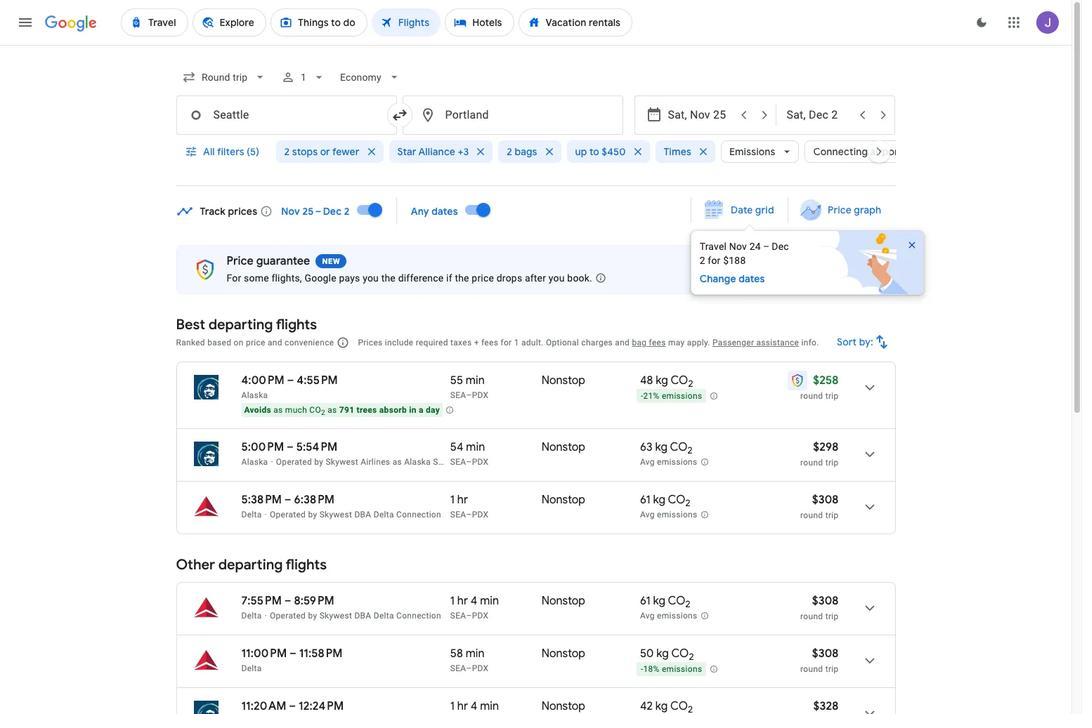 Task type: locate. For each thing, give the bounding box(es) containing it.
2 avg emissions from the top
[[640, 510, 697, 520]]

pdx inside 58 min sea – pdx
[[472, 664, 489, 674]]

0 vertical spatial operated by skywest dba delta connection
[[270, 510, 441, 520]]

price left drops
[[472, 273, 494, 284]]

skywest down 6:38 pm
[[319, 510, 352, 520]]

2 $308 from the top
[[812, 594, 839, 608]]

min for 58 min
[[466, 647, 484, 661]]

flights up convenience
[[276, 316, 317, 334]]

61 kg co 2 for –
[[640, 493, 690, 510]]

total duration 1 hr 4 min. element
[[450, 594, 542, 611], [450, 700, 542, 715]]

charges
[[581, 338, 613, 348]]

$308 round trip for 1 hr
[[800, 493, 839, 521]]

connection
[[396, 510, 441, 520], [396, 611, 441, 621]]

$298
[[813, 441, 839, 455]]

2 61 from the top
[[640, 594, 650, 608]]

kg for 55 min
[[656, 374, 668, 388]]

$308 round trip up $328
[[800, 647, 839, 675]]

dates down $188
[[739, 273, 765, 285]]

delta inside 11:00 pm – 11:58 pm delta
[[241, 664, 262, 674]]

+3
[[458, 145, 469, 158]]

by
[[314, 457, 323, 467], [308, 510, 317, 520], [308, 611, 317, 621]]

Departure time: 5:38 PM. text field
[[241, 493, 282, 507]]

5 pdx from the top
[[472, 664, 489, 674]]

$308 for 58 min
[[812, 647, 839, 661]]

nonstop for 55 min
[[542, 374, 585, 388]]

flight details. leaves seattle-tacoma international airport at 5:00 pm on saturday, november 25 and arrives at portland international airport at 5:54 pm on saturday, november 25. image
[[853, 438, 886, 471]]

1 hr 4 min sea – pdx
[[450, 594, 499, 621]]

nov inside nov 24 – dec 2
[[729, 241, 747, 252]]

4 for 1 hr 4 min
[[471, 700, 477, 714]]

kg
[[656, 374, 668, 388], [655, 441, 668, 455], [653, 493, 665, 507], [653, 594, 665, 608], [656, 647, 669, 661], [655, 700, 668, 714]]

0 horizontal spatial as
[[273, 405, 283, 415]]

61 kg co 2 down 63 kg co 2
[[640, 493, 690, 510]]

0 vertical spatial hr
[[457, 493, 468, 507]]

alaska inside 4:00 pm – 4:55 pm alaska
[[241, 391, 268, 400]]

– left 4:55 pm at the left bottom of the page
[[287, 374, 294, 388]]

2 vertical spatial hr
[[457, 700, 468, 714]]

Departure time: 4:00 PM. text field
[[241, 374, 284, 388]]

0 vertical spatial -
[[641, 391, 643, 401]]

leaves seattle-tacoma international airport at 11:00 pm on saturday, november 25 and arrives at portland international airport at 11:58 pm on saturday, november 25. element
[[241, 647, 343, 661]]

1 horizontal spatial and
[[615, 338, 630, 348]]

pdx inside 54 min sea – pdx
[[472, 457, 489, 467]]

2 308 us dollars text field from the top
[[812, 594, 839, 608]]

min right 58
[[466, 647, 484, 661]]

5 nonstop flight. element from the top
[[542, 647, 585, 663]]

sea for 54
[[450, 457, 466, 467]]

price right on
[[246, 338, 265, 348]]

trip up 308 us dollars text box
[[825, 612, 839, 622]]

- down the "50"
[[641, 665, 643, 675]]

sort
[[837, 336, 856, 349]]

308 us dollars text field left "flight details. leaves seattle-tacoma international airport at 7:55 pm on saturday, november 25 and arrives at portland international airport at 8:59 pm on saturday, november 25." icon
[[812, 594, 839, 608]]

3 round from the top
[[800, 511, 823, 521]]

the left difference
[[381, 273, 396, 284]]

operated down the 5:38 pm – 6:38 pm
[[270, 510, 306, 520]]

0 vertical spatial flights
[[276, 316, 317, 334]]

– inside 1 hr sea – pdx
[[466, 510, 472, 520]]

all filters (5) button
[[176, 135, 270, 169]]

1 for 1 hr 4 min
[[450, 700, 455, 714]]

flights for best departing flights
[[276, 316, 317, 334]]

book.
[[567, 273, 592, 284]]

emissions
[[662, 391, 702, 401], [657, 458, 697, 467], [657, 510, 697, 520], [657, 611, 697, 621], [662, 665, 702, 675]]

2 trip from the top
[[825, 458, 839, 468]]

nonstop for 58 min
[[542, 647, 585, 661]]

avg emissions for 1 hr
[[640, 510, 697, 520]]

61 down '63'
[[640, 493, 650, 507]]

by down 8:59 pm
[[308, 611, 317, 621]]

0 horizontal spatial and
[[268, 338, 282, 348]]

5:54 pm
[[296, 441, 337, 455]]

hr inside 1 hr 4 min sea – pdx
[[457, 594, 468, 608]]

1 nonstop from the top
[[542, 374, 585, 388]]

$308 left flight details. leaves seattle-tacoma international airport at 11:00 pm on saturday, november 25 and arrives at portland international airport at 11:58 pm on saturday, november 25. icon
[[812, 647, 839, 661]]

flight details. leaves seattle-tacoma international airport at 7:55 pm on saturday, november 25 and arrives at portland international airport at 8:59 pm on saturday, november 25. image
[[853, 592, 886, 625]]

2 4 from the top
[[471, 700, 477, 714]]

nonstop flight. element for 1 hr 4 min
[[542, 594, 585, 611]]

2 nonstop from the top
[[542, 441, 585, 455]]

None search field
[[176, 60, 931, 186]]

optional
[[546, 338, 579, 348]]

travel
[[700, 241, 729, 252]]

 image for 5:38 pm
[[265, 510, 267, 520]]

– inside 55 min sea – pdx
[[466, 391, 472, 400]]

operated for 8:59 pm
[[270, 611, 306, 621]]

1 dba from the top
[[354, 510, 371, 520]]

2 hr from the top
[[457, 594, 468, 608]]

1 operated by skywest dba delta connection from the top
[[270, 510, 441, 520]]

pdx
[[472, 391, 489, 400], [472, 457, 489, 467], [472, 510, 489, 520], [472, 611, 489, 621], [472, 664, 489, 674]]

- for 50
[[641, 665, 643, 675]]

12:24 pm
[[299, 700, 344, 714]]

pdx for 55 min
[[472, 391, 489, 400]]

None field
[[176, 65, 272, 90], [334, 65, 406, 90], [176, 65, 272, 90], [334, 65, 406, 90]]

next image
[[862, 135, 895, 169]]

kg up the "50"
[[653, 594, 665, 608]]

sea down 58
[[450, 664, 466, 674]]

airlines
[[361, 457, 390, 467]]

sea inside 1 hr sea – pdx
[[450, 510, 466, 520]]

alaska up avoids at left bottom
[[241, 391, 268, 400]]

0 vertical spatial connection
[[396, 510, 441, 520]]

1 vertical spatial 4
[[471, 700, 477, 714]]

2 inside nov 24 – dec 2
[[700, 255, 705, 266]]

298 US dollars text field
[[813, 441, 839, 455]]

connecting airports
[[813, 145, 908, 158]]

leaves seattle-tacoma international airport at 11:20 am on saturday, november 25 and arrives at portland international airport at 12:24 pm on saturday, november 25. element
[[241, 700, 344, 714]]

sea
[[450, 391, 466, 400], [450, 457, 466, 467], [450, 510, 466, 520], [450, 611, 466, 621], [450, 664, 466, 674]]

– inside 54 min sea – pdx
[[466, 457, 472, 467]]

hr down the skywest
[[457, 493, 468, 507]]

1 vertical spatial price
[[227, 254, 254, 268]]

include
[[385, 338, 413, 348]]

1 horizontal spatial for
[[708, 255, 721, 266]]

2 left 791
[[321, 409, 325, 417]]

sea inside 58 min sea – pdx
[[450, 664, 466, 674]]

trip for 1 hr
[[825, 511, 839, 521]]

nonstop
[[542, 374, 585, 388], [542, 441, 585, 455], [542, 493, 585, 507], [542, 594, 585, 608], [542, 647, 585, 661], [542, 700, 585, 714]]

0 horizontal spatial the
[[381, 273, 396, 284]]

pdx down the total duration 58 min. element
[[472, 664, 489, 674]]

1 horizontal spatial dates
[[739, 273, 765, 285]]

0 horizontal spatial price
[[246, 338, 265, 348]]

1 connection from the top
[[396, 510, 441, 520]]

total duration 58 min. element
[[450, 647, 542, 663]]

kg inside 63 kg co 2
[[655, 441, 668, 455]]

trip down 308 us dollars text box
[[825, 665, 839, 675]]

co for 1 hr
[[668, 493, 685, 507]]

0 vertical spatial $308 round trip
[[800, 493, 839, 521]]

2 vertical spatial by
[[308, 611, 317, 621]]

308 us dollars text field for min
[[812, 594, 839, 608]]

co
[[671, 374, 688, 388], [309, 405, 321, 415], [670, 441, 688, 455], [668, 493, 685, 507], [668, 594, 685, 608], [671, 647, 689, 661], [670, 700, 688, 714]]

4 nonstop from the top
[[542, 594, 585, 608]]

-21% emissions
[[641, 391, 702, 401]]

min for 54 min
[[466, 441, 485, 455]]

1 vertical spatial $308
[[812, 594, 839, 608]]

sea for 58
[[450, 664, 466, 674]]

star alliance +3 button
[[389, 135, 493, 169]]

date grid
[[730, 204, 774, 216]]

 image
[[265, 510, 267, 520], [265, 611, 267, 621]]

hr for 1 hr
[[457, 493, 468, 507]]

2 avg from the top
[[640, 510, 655, 520]]

2 left "bags"
[[507, 145, 512, 158]]

1 vertical spatial operated
[[270, 510, 306, 520]]

2 dba from the top
[[354, 611, 371, 621]]

avg emissions for 1 hr 4 min
[[640, 611, 697, 621]]

4 round from the top
[[800, 612, 823, 622]]

kg right 42 at right bottom
[[655, 700, 668, 714]]

58
[[450, 647, 463, 661]]

2 vertical spatial avg emissions
[[640, 611, 697, 621]]

operated
[[276, 457, 312, 467], [270, 510, 306, 520], [270, 611, 306, 621]]

loading results progress bar
[[0, 45, 1071, 48]]

and down best departing flights
[[268, 338, 282, 348]]

fees right +
[[481, 338, 498, 348]]

avg emissions
[[640, 458, 697, 467], [640, 510, 697, 520], [640, 611, 697, 621]]

for down travel
[[708, 255, 721, 266]]

1 button
[[275, 60, 332, 94]]

leaves seattle-tacoma international airport at 4:00 pm on saturday, november 25 and arrives at portland international airport at 4:55 pm on saturday, november 25. element
[[241, 374, 338, 388]]

min inside 58 min sea – pdx
[[466, 647, 484, 661]]

1 pdx from the top
[[472, 391, 489, 400]]

pdx inside 1 hr sea – pdx
[[472, 510, 489, 520]]

1 inside 1 hr sea – pdx
[[450, 493, 455, 507]]

all filters (5)
[[203, 145, 259, 158]]

4:00 pm – 4:55 pm alaska
[[241, 374, 338, 400]]

0 vertical spatial dba
[[354, 510, 371, 520]]

ranked based on price and convenience
[[176, 338, 334, 348]]

departing for other
[[218, 556, 283, 574]]

trip left flight details. leaves seattle-tacoma international airport at 5:38 pm on saturday, november 25 and arrives at portland international airport at 6:38 pm on saturday, november 25. 'icon'
[[825, 511, 839, 521]]

pdx down total duration 1 hr. element
[[472, 510, 489, 520]]

kg right '63'
[[655, 441, 668, 455]]

passenger assistance button
[[712, 338, 799, 348]]

operated by skywest dba delta connection for 8:59 pm
[[270, 611, 441, 621]]

1 - from the top
[[641, 391, 643, 401]]

pdx inside 1 hr 4 min sea – pdx
[[472, 611, 489, 621]]

you
[[363, 273, 379, 284], [549, 273, 565, 284]]

find the best price region
[[176, 193, 938, 295]]

2 vertical spatial $308
[[812, 647, 839, 661]]

2  image from the top
[[265, 611, 267, 621]]

1 you from the left
[[363, 273, 379, 284]]

1 61 from the top
[[640, 493, 650, 507]]

5 nonstop from the top
[[542, 647, 585, 661]]

63
[[640, 441, 652, 455]]

– right 11:20 am
[[289, 700, 296, 714]]

1 inside 1 hr 4 min sea – pdx
[[450, 594, 455, 608]]

– left the arrival time: 6:38 pm. text box
[[284, 493, 291, 507]]

1 vertical spatial nov
[[729, 241, 747, 252]]

0 vertical spatial dates
[[432, 205, 458, 217]]

3 trip from the top
[[825, 511, 839, 521]]

kg for 1 hr 4 min
[[653, 594, 665, 608]]

11:20 am
[[241, 700, 286, 714]]

2 fees from the left
[[649, 338, 666, 348]]

61 kg co 2 for min
[[640, 594, 690, 611]]

– down total duration 1 hr. element
[[466, 510, 472, 520]]

3 sea from the top
[[450, 510, 466, 520]]

5 sea from the top
[[450, 664, 466, 674]]

for left adult.
[[501, 338, 512, 348]]

avoids as much co 2 as 791 trees absorb in a day
[[244, 405, 440, 417]]

1 for 1
[[301, 72, 306, 83]]

2 up -21% emissions
[[688, 378, 693, 390]]

co for 58 min
[[671, 647, 689, 661]]

0 vertical spatial 61
[[640, 493, 650, 507]]

0 vertical spatial 308 us dollars text field
[[812, 493, 839, 507]]

co inside 63 kg co 2
[[670, 441, 688, 455]]

apply.
[[687, 338, 710, 348]]

$308 left flight details. leaves seattle-tacoma international airport at 5:38 pm on saturday, november 25 and arrives at portland international airport at 6:38 pm on saturday, november 25. 'icon'
[[812, 493, 839, 507]]

as left much
[[273, 405, 283, 415]]

1  image from the top
[[265, 510, 267, 520]]

main content
[[176, 193, 938, 715]]

kg inside 48 kg co 2
[[656, 374, 668, 388]]

1 vertical spatial avg
[[640, 510, 655, 520]]

departing up 7:55 pm
[[218, 556, 283, 574]]

nov up $188
[[729, 241, 747, 252]]

2 pdx from the top
[[472, 457, 489, 467]]

dates right any at the top of page
[[432, 205, 458, 217]]

round for 58 min
[[800, 665, 823, 675]]

sea down 54
[[450, 457, 466, 467]]

$308 round trip for 1 hr 4 min
[[800, 594, 839, 622]]

round for 1 hr 4 min
[[800, 612, 823, 622]]

0 horizontal spatial price
[[227, 254, 254, 268]]

– down the total duration 58 min. element
[[466, 664, 472, 674]]

0 horizontal spatial dates
[[432, 205, 458, 217]]

operated by skywest dba delta connection down 6:38 pm
[[270, 510, 441, 520]]

1 vertical spatial avg emissions
[[640, 510, 697, 520]]

pdx down total duration 54 min. element on the bottom of page
[[472, 457, 489, 467]]

61 for –
[[640, 493, 650, 507]]

change appearance image
[[965, 6, 998, 39]]

bag fees button
[[632, 338, 666, 348]]

0 vertical spatial avg emissions
[[640, 458, 697, 467]]

3 avg emissions from the top
[[640, 611, 697, 621]]

sea inside 54 min sea – pdx
[[450, 457, 466, 467]]

2 connection from the top
[[396, 611, 441, 621]]

a
[[419, 405, 424, 415]]

Departure time: 11:00 PM. text field
[[241, 647, 287, 661]]

1 horizontal spatial price
[[828, 204, 852, 216]]

price graph
[[828, 204, 881, 216]]

1 vertical spatial dba
[[354, 611, 371, 621]]

by for 8:59 pm
[[308, 611, 317, 621]]

hr
[[457, 493, 468, 507], [457, 594, 468, 608], [457, 700, 468, 714]]

2 vertical spatial skywest
[[319, 611, 352, 621]]

2 sea from the top
[[450, 457, 466, 467]]

1 horizontal spatial price
[[472, 273, 494, 284]]

1 horizontal spatial fees
[[649, 338, 666, 348]]

5 round from the top
[[800, 665, 823, 675]]

3 nonstop flight. element from the top
[[542, 493, 585, 509]]

3 $308 from the top
[[812, 647, 839, 661]]

1 4 from the top
[[471, 594, 477, 608]]

based
[[207, 338, 231, 348]]

nov
[[281, 205, 300, 217], [729, 241, 747, 252]]

308 US dollars text field
[[812, 647, 839, 661]]

nov right "learn more about tracked prices" icon
[[281, 205, 300, 217]]

1 vertical spatial departing
[[218, 556, 283, 574]]

nonstop flight. element for 54 min
[[542, 441, 585, 457]]

trip down $298
[[825, 458, 839, 468]]

1 vertical spatial dates
[[739, 273, 765, 285]]

price inside button
[[828, 204, 852, 216]]

2 right '63'
[[688, 445, 693, 457]]

nonstop flight. element for 1 hr
[[542, 493, 585, 509]]

dba for 5:38 pm – 6:38 pm
[[354, 510, 371, 520]]

0 vertical spatial nov
[[281, 205, 300, 217]]

3 avg from the top
[[640, 611, 655, 621]]

round left flight details. leaves seattle-tacoma international airport at 5:38 pm on saturday, november 25 and arrives at portland international airport at 6:38 pm on saturday, november 25. 'icon'
[[800, 511, 823, 521]]

flight details. leaves seattle-tacoma international airport at 11:00 pm on saturday, november 25 and arrives at portland international airport at 11:58 pm on saturday, november 25. image
[[853, 644, 886, 678]]

–
[[287, 374, 294, 388], [466, 391, 472, 400], [287, 441, 294, 455], [466, 457, 472, 467], [284, 493, 291, 507], [466, 510, 472, 520], [284, 594, 291, 608], [466, 611, 472, 621], [289, 647, 296, 661], [466, 664, 472, 674], [289, 700, 296, 714]]

0 vertical spatial price
[[828, 204, 852, 216]]

1 vertical spatial 308 us dollars text field
[[812, 594, 839, 608]]

0 horizontal spatial nov
[[281, 205, 300, 217]]

kg down 63 kg co 2
[[653, 493, 665, 507]]

1 vertical spatial hr
[[457, 594, 468, 608]]

min up the total duration 58 min. element
[[480, 594, 499, 608]]

4
[[471, 594, 477, 608], [471, 700, 477, 714]]

kg right 48
[[656, 374, 668, 388]]

drops
[[497, 273, 522, 284]]

2 vertical spatial avg
[[640, 611, 655, 621]]

operated by skywest dba delta connection
[[270, 510, 441, 520], [270, 611, 441, 621]]

1 horizontal spatial nov
[[729, 241, 747, 252]]

departing up on
[[209, 316, 273, 334]]

nonstop flight. element
[[542, 374, 585, 390], [542, 441, 585, 457], [542, 493, 585, 509], [542, 594, 585, 611], [542, 647, 585, 663], [542, 700, 585, 715]]

4 sea from the top
[[450, 611, 466, 621]]

co up 50 kg co 2
[[668, 594, 685, 608]]

best
[[176, 316, 205, 334]]

Departure time: 7:55 PM. text field
[[241, 594, 282, 608]]

0 horizontal spatial you
[[363, 273, 379, 284]]

some
[[244, 273, 269, 284]]

0 vertical spatial $308
[[812, 493, 839, 507]]

1 vertical spatial 61 kg co 2
[[640, 594, 690, 611]]

skywest
[[326, 457, 358, 467], [319, 510, 352, 520], [319, 611, 352, 621]]

you right pays
[[363, 273, 379, 284]]

1 vertical spatial skywest
[[319, 510, 352, 520]]

skywest for 6:38 pm
[[319, 510, 352, 520]]

airports
[[870, 145, 908, 158]]

– inside 11:00 pm – 11:58 pm delta
[[289, 647, 296, 661]]

1 avg emissions from the top
[[640, 458, 697, 467]]

as left 791
[[328, 405, 337, 415]]

Arrival time: 4:55 PM. text field
[[297, 374, 338, 388]]

1 trip from the top
[[825, 391, 839, 401]]

2 vertical spatial $308 round trip
[[800, 647, 839, 675]]

– inside 58 min sea – pdx
[[466, 664, 472, 674]]

min right 54
[[466, 441, 485, 455]]

2
[[284, 145, 290, 158], [507, 145, 512, 158], [344, 205, 350, 217], [700, 255, 705, 266], [688, 378, 693, 390], [321, 409, 325, 417], [688, 445, 693, 457], [685, 498, 690, 510], [685, 599, 690, 611], [689, 651, 694, 663]]

6 nonstop flight. element from the top
[[542, 700, 585, 715]]

2 total duration 1 hr 4 min. element from the top
[[450, 700, 542, 715]]

4 down 58 min sea – pdx
[[471, 700, 477, 714]]

co for 1 hr 4 min
[[668, 594, 685, 608]]

Arrival time: 12:24 PM. text field
[[299, 700, 344, 714]]

7:55 pm – 8:59 pm
[[241, 594, 334, 608]]

price
[[472, 273, 494, 284], [246, 338, 265, 348]]

4 up the total duration 58 min. element
[[471, 594, 477, 608]]

1 vertical spatial operated by skywest dba delta connection
[[270, 611, 441, 621]]

1 vertical spatial -
[[641, 665, 643, 675]]

1 horizontal spatial you
[[549, 273, 565, 284]]

1 vertical spatial connection
[[396, 611, 441, 621]]

0 vertical spatial for
[[708, 255, 721, 266]]

round inside $298 round trip
[[800, 458, 823, 468]]

leaves seattle-tacoma international airport at 5:38 pm on saturday, november 25 and arrives at portland international airport at 6:38 pm on saturday, november 25. element
[[241, 493, 334, 507]]

1 inside popup button
[[301, 72, 306, 83]]

avg for 54 min
[[640, 458, 655, 467]]

fees
[[481, 338, 498, 348], [649, 338, 666, 348]]

0 vertical spatial total duration 1 hr 4 min. element
[[450, 594, 542, 611]]

pdx down the total duration 55 min. element
[[472, 391, 489, 400]]

connection left 1 hr 4 min sea – pdx
[[396, 611, 441, 621]]

1 fees from the left
[[481, 338, 498, 348]]

1 vertical spatial by
[[308, 510, 317, 520]]

1 vertical spatial $308 round trip
[[800, 594, 839, 622]]

trip for 1 hr 4 min
[[825, 612, 839, 622]]

2 round from the top
[[800, 458, 823, 468]]

any
[[411, 205, 429, 217]]

flights up 8:59 pm
[[286, 556, 327, 574]]

pdx for 1 hr
[[472, 510, 489, 520]]

2 - from the top
[[641, 665, 643, 675]]

co inside 48 kg co 2
[[671, 374, 688, 388]]

prices
[[228, 205, 257, 217]]

0 vertical spatial 4
[[471, 594, 477, 608]]

in
[[409, 405, 416, 415]]

round down $298
[[800, 458, 823, 468]]

$298 round trip
[[800, 441, 839, 468]]

New feature text field
[[316, 254, 347, 268]]

sea inside 55 min sea – pdx
[[450, 391, 466, 400]]

flight details. leaves seattle-tacoma international airport at 4:00 pm on saturday, november 25 and arrives at portland international airport at 4:55 pm on saturday, november 25. image
[[853, 371, 886, 405]]

kg inside 50 kg co 2
[[656, 647, 669, 661]]

sea down total duration 1 hr. element
[[450, 510, 466, 520]]

4 for 1 hr 4 min sea – pdx
[[471, 594, 477, 608]]

5:38 pm
[[241, 493, 282, 507]]

308 US dollars text field
[[812, 493, 839, 507], [812, 594, 839, 608]]

price left the graph
[[828, 204, 852, 216]]

on
[[234, 338, 244, 348]]

61 for min
[[640, 594, 650, 608]]

hr for 1 hr 4 min
[[457, 594, 468, 608]]

2 up -18% emissions
[[689, 651, 694, 663]]

3 $308 round trip from the top
[[800, 647, 839, 675]]

kg for 1 hr
[[653, 493, 665, 507]]

trip inside $298 round trip
[[825, 458, 839, 468]]

2 down travel
[[700, 255, 705, 266]]

co up -21% emissions
[[671, 374, 688, 388]]

min inside 55 min sea – pdx
[[466, 374, 485, 388]]

2 61 kg co 2 from the top
[[640, 594, 690, 611]]

learn more about price guarantee image
[[584, 262, 617, 295]]

fees right bag
[[649, 338, 666, 348]]

taxes
[[450, 338, 472, 348]]

 image down 7:55 pm
[[265, 611, 267, 621]]

2 nonstop flight. element from the top
[[542, 441, 585, 457]]

1 hr 4 min
[[450, 700, 499, 714]]

dba
[[354, 510, 371, 520], [354, 611, 371, 621]]

avg
[[640, 458, 655, 467], [640, 510, 655, 520], [640, 611, 655, 621]]

0 vertical spatial avg
[[640, 458, 655, 467]]

3 nonstop from the top
[[542, 493, 585, 507]]

2 inside 48 kg co 2
[[688, 378, 693, 390]]

None text field
[[176, 96, 397, 135]]

hr up 58
[[457, 594, 468, 608]]

star
[[397, 145, 416, 158]]

None text field
[[402, 96, 623, 135]]

$308 left "flight details. leaves seattle-tacoma international airport at 7:55 pm on saturday, november 25 and arrives at portland international airport at 8:59 pm on saturday, november 25." icon
[[812, 594, 839, 608]]

total duration 1 hr 4 min. element up the total duration 58 min. element
[[450, 594, 542, 611]]

– up 58 min sea – pdx
[[466, 611, 472, 621]]

round down 308 us dollars text box
[[800, 665, 823, 675]]

$308 round trip left flight details. leaves seattle-tacoma international airport at 5:38 pm on saturday, november 25 and arrives at portland international airport at 6:38 pm on saturday, november 25. 'icon'
[[800, 493, 839, 521]]

5 trip from the top
[[825, 665, 839, 675]]

1 avg from the top
[[640, 458, 655, 467]]

sea down '55'
[[450, 391, 466, 400]]

skywest down arrival time: 8:59 pm. 'text box' at bottom left
[[319, 611, 352, 621]]

any dates
[[411, 205, 458, 217]]

sea up 58
[[450, 611, 466, 621]]

2 horizontal spatial as
[[393, 457, 402, 467]]

-18% emissions
[[641, 665, 702, 675]]

1 for 1 hr sea – pdx
[[450, 493, 455, 507]]

price for price guarantee
[[227, 254, 254, 268]]

2 down 63 kg co 2
[[685, 498, 690, 510]]

 image for 7:55 pm
[[265, 611, 267, 621]]

2 bags button
[[498, 135, 561, 169]]

alliance
[[418, 145, 455, 158]]

the right if
[[455, 273, 469, 284]]

1 nonstop flight. element from the top
[[542, 374, 585, 390]]

0 vertical spatial by
[[314, 457, 323, 467]]

all
[[203, 145, 214, 158]]

nov for 24 – dec
[[729, 241, 747, 252]]

co down 63 kg co 2
[[668, 493, 685, 507]]

pdx inside 55 min sea – pdx
[[472, 391, 489, 400]]

main menu image
[[17, 14, 34, 31]]

1 sea from the top
[[450, 391, 466, 400]]

- down 48
[[641, 391, 643, 401]]

– left 11:58 pm text box
[[289, 647, 296, 661]]

0 horizontal spatial fees
[[481, 338, 498, 348]]

co up -18% emissions
[[671, 647, 689, 661]]

- for 48
[[641, 391, 643, 401]]

by for 6:38 pm
[[308, 510, 317, 520]]

61 up the "50"
[[640, 594, 650, 608]]

4 nonstop flight. element from the top
[[542, 594, 585, 611]]

4 pdx from the top
[[472, 611, 489, 621]]

1 hr from the top
[[457, 493, 468, 507]]

total duration 1 hr 4 min. element down the total duration 58 min. element
[[450, 700, 542, 715]]

0 vertical spatial  image
[[265, 510, 267, 520]]

connection for 1 hr
[[396, 510, 441, 520]]

1 vertical spatial 61
[[640, 594, 650, 608]]

round up 308 us dollars text box
[[800, 612, 823, 622]]

dates
[[432, 205, 458, 217], [739, 273, 765, 285]]

1 $308 round trip from the top
[[800, 493, 839, 521]]

dates inside for $188 change dates
[[739, 273, 765, 285]]

1 vertical spatial flights
[[286, 556, 327, 574]]

0 horizontal spatial for
[[501, 338, 512, 348]]

1 vertical spatial price
[[246, 338, 265, 348]]

connecting
[[813, 145, 868, 158]]

258 US dollars text field
[[813, 374, 839, 388]]

1 horizontal spatial the
[[455, 273, 469, 284]]

nonstop for 1 hr
[[542, 493, 585, 507]]

co inside 50 kg co 2
[[671, 647, 689, 661]]

1 $308 from the top
[[812, 493, 839, 507]]

5:38 pm – 6:38 pm
[[241, 493, 334, 507]]

 image down 'departure time: 5:38 pm.' text box at the left bottom
[[265, 510, 267, 520]]

avoids as much co2 as 791 trees absorb in a day. learn more about this calculation. image
[[446, 406, 454, 415]]

1 61 kg co 2 from the top
[[640, 493, 690, 510]]

1 308 us dollars text field from the top
[[812, 493, 839, 507]]

connection left 1 hr sea – pdx at the bottom of the page
[[396, 510, 441, 520]]

kg right the "50"
[[656, 647, 669, 661]]

3 pdx from the top
[[472, 510, 489, 520]]

min inside 54 min sea – pdx
[[466, 441, 485, 455]]

2 and from the left
[[615, 338, 630, 348]]

2 operated by skywest dba delta connection from the top
[[270, 611, 441, 621]]

price
[[828, 204, 852, 216], [227, 254, 254, 268]]

and left bag
[[615, 338, 630, 348]]

2 vertical spatial operated
[[270, 611, 306, 621]]

0 vertical spatial 61 kg co 2
[[640, 493, 690, 510]]

3 hr from the top
[[457, 700, 468, 714]]

4 inside 1 hr 4 min sea – pdx
[[471, 594, 477, 608]]

1 vertical spatial total duration 1 hr 4 min. element
[[450, 700, 542, 715]]

0 vertical spatial departing
[[209, 316, 273, 334]]

nov for 25 – dec
[[281, 205, 300, 217]]

1 vertical spatial  image
[[265, 611, 267, 621]]

0 vertical spatial price
[[472, 273, 494, 284]]

4 trip from the top
[[825, 612, 839, 622]]

2 $308 round trip from the top
[[800, 594, 839, 622]]

55 min sea – pdx
[[450, 374, 489, 400]]

hr inside 1 hr sea – pdx
[[457, 493, 468, 507]]

swap origin and destination. image
[[391, 107, 408, 124]]

co right '63'
[[670, 441, 688, 455]]



Task type: vqa. For each thing, say whether or not it's contained in the screenshot.
adult.
yes



Task type: describe. For each thing, give the bounding box(es) containing it.
alaska down 5:00 pm
[[241, 457, 268, 467]]

Arrival time: 11:58 PM. text field
[[299, 647, 343, 661]]

operated by skywest airlines as alaska skywest
[[276, 457, 467, 467]]

$308 round trip for 58 min
[[800, 647, 839, 675]]

1 horizontal spatial as
[[328, 405, 337, 415]]

2 stops or fewer button
[[276, 135, 383, 169]]

emissions for 1 hr
[[657, 510, 697, 520]]

$258
[[813, 374, 839, 388]]

2 inside 50 kg co 2
[[689, 651, 694, 663]]

emissions for 54 min
[[657, 458, 697, 467]]

if
[[446, 273, 452, 284]]

co right 42 at right bottom
[[670, 700, 688, 714]]

day
[[426, 405, 440, 415]]

total duration 1 hr. element
[[450, 493, 542, 509]]

to
[[589, 145, 599, 158]]

$308 for 1 hr
[[812, 493, 839, 507]]

assistance
[[756, 338, 799, 348]]

18%
[[643, 665, 660, 675]]

other departing flights
[[176, 556, 327, 574]]

0 vertical spatial skywest
[[326, 457, 358, 467]]

6 nonstop from the top
[[542, 700, 585, 714]]

– left 5:54 pm text field
[[287, 441, 294, 455]]

skywest
[[433, 457, 467, 467]]

Departure time: 5:00 PM. text field
[[241, 441, 284, 455]]

filters
[[217, 145, 244, 158]]

leaves seattle-tacoma international airport at 7:55 pm on saturday, november 25 and arrives at portland international airport at 8:59 pm on saturday, november 25. element
[[241, 594, 334, 608]]

1 vertical spatial for
[[501, 338, 512, 348]]

price for price graph
[[828, 204, 852, 216]]

ranked
[[176, 338, 205, 348]]

50 kg co 2
[[640, 647, 694, 663]]

50
[[640, 647, 654, 661]]

price guarantee
[[227, 254, 310, 268]]

54
[[450, 441, 463, 455]]

total duration 55 min. element
[[450, 374, 542, 390]]

up to $450 button
[[567, 135, 650, 169]]

operated by skywest dba delta connection for 6:38 pm
[[270, 510, 441, 520]]

Return text field
[[787, 96, 851, 134]]

total duration 54 min. element
[[450, 441, 542, 457]]

21%
[[643, 391, 660, 401]]

48
[[640, 374, 653, 388]]

emissions
[[729, 145, 775, 158]]

may
[[668, 338, 685, 348]]

2 left stops
[[284, 145, 290, 158]]

learn more about ranking image
[[337, 337, 349, 349]]

58 min sea – pdx
[[450, 647, 489, 674]]

for $188 change dates
[[700, 255, 765, 285]]

+
[[474, 338, 479, 348]]

308 us dollars text field for –
[[812, 493, 839, 507]]

flights for other departing flights
[[286, 556, 327, 574]]

11:20 am – 12:24 pm
[[241, 700, 344, 714]]

stops
[[292, 145, 318, 158]]

bags
[[515, 145, 537, 158]]

$328
[[813, 700, 839, 714]]

times button
[[655, 135, 715, 169]]

kg for 58 min
[[656, 647, 669, 661]]

co inside the avoids as much co 2 as 791 trees absorb in a day
[[309, 405, 321, 415]]

791
[[339, 405, 354, 415]]

1 the from the left
[[381, 273, 396, 284]]

– left arrival time: 8:59 pm. 'text box' at bottom left
[[284, 594, 291, 608]]

54 min sea – pdx
[[450, 441, 489, 467]]

55
[[450, 374, 463, 388]]

avg emissions for 54 min
[[640, 458, 697, 467]]

11:00 pm
[[241, 647, 287, 661]]

sea for 1
[[450, 510, 466, 520]]

absorb
[[379, 405, 407, 415]]

dba for 7:55 pm – 8:59 pm
[[354, 611, 371, 621]]

round for 54 min
[[800, 458, 823, 468]]

for some flights, google pays you the difference if the price drops after you book.
[[227, 273, 592, 284]]

avg for 1 hr 4 min
[[640, 611, 655, 621]]

close image
[[906, 240, 917, 251]]

adult.
[[521, 338, 544, 348]]

operated for 6:38 pm
[[270, 510, 306, 520]]

Arrival time: 8:59 PM. text field
[[294, 594, 334, 608]]

date
[[730, 204, 753, 216]]

nonstop flight. element for 55 min
[[542, 374, 585, 390]]

nov 24 – dec 2
[[700, 241, 789, 266]]

emissions for 1 hr 4 min
[[657, 611, 697, 621]]

emissions button
[[721, 135, 799, 169]]

42 kg co
[[640, 700, 688, 714]]

nonstop for 1 hr 4 min
[[542, 594, 585, 608]]

leaves seattle-tacoma international airport at 5:00 pm on saturday, november 25 and arrives at portland international airport at 5:54 pm on saturday, november 25. element
[[241, 441, 337, 455]]

prices include required taxes + fees for 1 adult. optional charges and bag fees may apply. passenger assistance
[[358, 338, 799, 348]]

Departure text field
[[668, 96, 732, 134]]

trees
[[357, 405, 377, 415]]

1 round from the top
[[800, 391, 823, 401]]

trip for 54 min
[[825, 458, 839, 468]]

up
[[575, 145, 587, 158]]

7:55 pm
[[241, 594, 282, 608]]

times
[[664, 145, 691, 158]]

Arrival time: 6:38 PM. text field
[[294, 493, 334, 507]]

$450
[[602, 145, 626, 158]]

co for 55 min
[[671, 374, 688, 388]]

round trip
[[800, 391, 839, 401]]

min inside 1 hr 4 min sea – pdx
[[480, 594, 499, 608]]

round for 1 hr
[[800, 511, 823, 521]]

alaska left the skywest
[[404, 457, 431, 467]]

min down 58 min sea – pdx
[[480, 700, 499, 714]]

5:00 pm
[[241, 441, 284, 455]]

11:58 pm
[[299, 647, 343, 661]]

nonstop flight. element for 58 min
[[542, 647, 585, 663]]

2 up 50 kg co 2
[[685, 599, 690, 611]]

connection for 1 hr 4 min
[[396, 611, 441, 621]]

1 total duration 1 hr 4 min. element from the top
[[450, 594, 542, 611]]

for inside for $188 change dates
[[708, 255, 721, 266]]

kg for 54 min
[[655, 441, 668, 455]]

328 US dollars text field
[[813, 700, 839, 714]]

2 inside 63 kg co 2
[[688, 445, 693, 457]]

after
[[525, 273, 546, 284]]

avg for 1 hr
[[640, 510, 655, 520]]

flight details. leaves seattle-tacoma international airport at 5:38 pm on saturday, november 25 and arrives at portland international airport at 6:38 pm on saturday, november 25. image
[[853, 490, 886, 524]]

much
[[285, 405, 307, 415]]

none search field containing all filters (5)
[[176, 60, 931, 186]]

2 right 25 – dec
[[344, 205, 350, 217]]

0 vertical spatial operated
[[276, 457, 312, 467]]

1 for 1 hr 4 min sea – pdx
[[450, 594, 455, 608]]

2 the from the left
[[455, 273, 469, 284]]

learn more about tracked prices image
[[260, 205, 273, 217]]

difference
[[398, 273, 444, 284]]

passenger
[[712, 338, 754, 348]]

flight details. leaves seattle-tacoma international airport at 11:20 am on saturday, november 25 and arrives at portland international airport at 12:24 pm on saturday, november 25. image
[[853, 697, 886, 715]]

6:38 pm
[[294, 493, 334, 507]]

sea for 55
[[450, 391, 466, 400]]

skywest for 8:59 pm
[[319, 611, 352, 621]]

nonstop for 54 min
[[542, 441, 585, 455]]

Arrival time: 5:54 PM. text field
[[296, 441, 337, 455]]

or
[[320, 145, 330, 158]]

for
[[227, 273, 241, 284]]

track prices
[[200, 205, 257, 217]]

Departure time: 11:20 AM. text field
[[241, 700, 286, 714]]

11:00 pm – 11:58 pm delta
[[241, 647, 343, 674]]

main content containing best departing flights
[[176, 193, 938, 715]]

1 hr sea – pdx
[[450, 493, 489, 520]]

pdx for 54 min
[[472, 457, 489, 467]]

new
[[322, 257, 340, 266]]

1 and from the left
[[268, 338, 282, 348]]

sea inside 1 hr 4 min sea – pdx
[[450, 611, 466, 621]]

up to $450
[[575, 145, 626, 158]]

(5)
[[246, 145, 259, 158]]

min for 55 min
[[466, 374, 485, 388]]

4:00 pm
[[241, 374, 284, 388]]

2 inside the avoids as much co 2 as 791 trees absorb in a day
[[321, 409, 325, 417]]

co for 54 min
[[670, 441, 688, 455]]

graph
[[854, 204, 881, 216]]

price graph button
[[791, 197, 893, 223]]

departing for best
[[209, 316, 273, 334]]

connecting airports button
[[805, 135, 931, 169]]

2 you from the left
[[549, 273, 565, 284]]

star alliance +3
[[397, 145, 469, 158]]

by:
[[859, 336, 873, 349]]

– inside 4:00 pm – 4:55 pm alaska
[[287, 374, 294, 388]]

$308 for 1 hr 4 min
[[812, 594, 839, 608]]

2 bags
[[507, 145, 537, 158]]

– inside 1 hr 4 min sea – pdx
[[466, 611, 472, 621]]

8:59 pm
[[294, 594, 334, 608]]

fewer
[[332, 145, 359, 158]]

trip for 58 min
[[825, 665, 839, 675]]

avoids
[[244, 405, 271, 415]]

pdx for 58 min
[[472, 664, 489, 674]]



